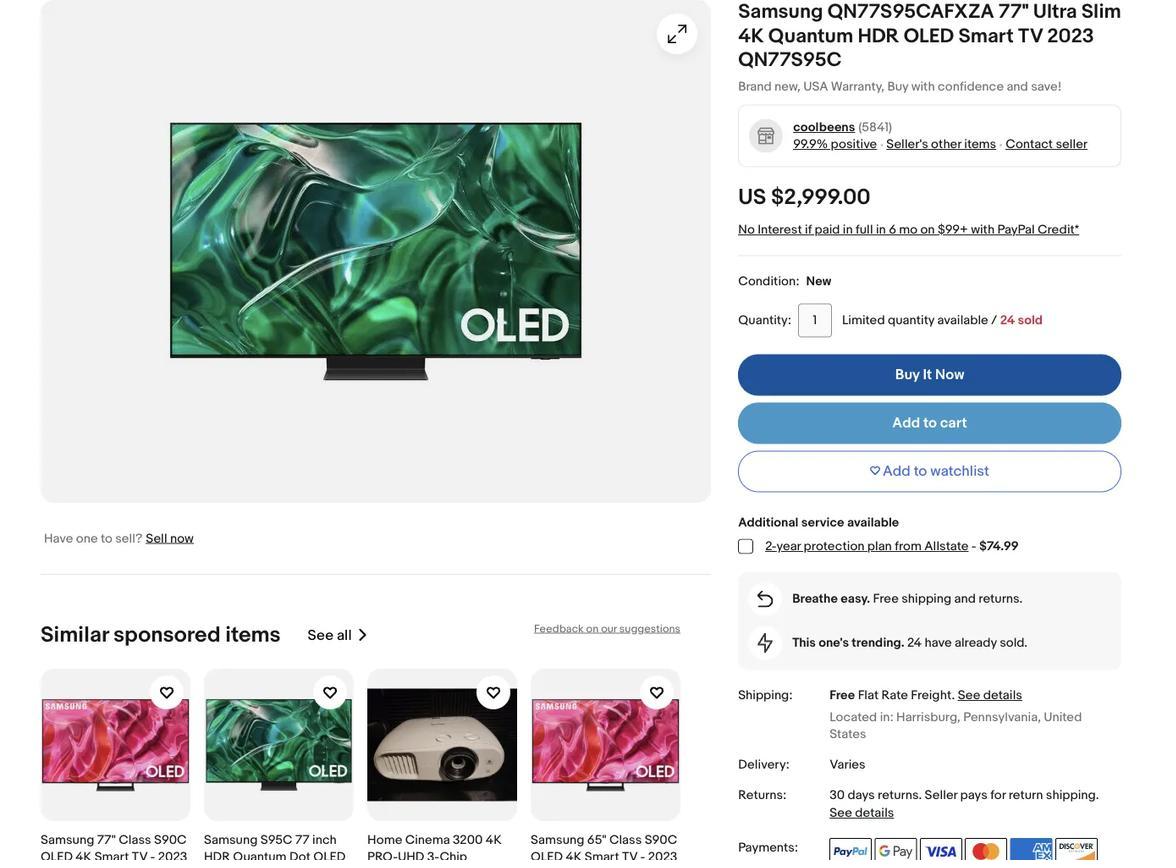 Task type: describe. For each thing, give the bounding box(es) containing it.
oled inside samsung qn77s95cafxza 77" ultra slim 4k quantum hdr oled smart tv 2023 qn77s95c brand new, usa warranty, buy with confidence and save!
[[904, 24, 955, 48]]

coolbeens (5841)
[[794, 120, 893, 135]]

samsung 77" class s90c oled 4k smart tv - 202 link
[[41, 669, 191, 861]]

tv for samsung 65" class s90c oled 4k smart tv - 202
[[622, 850, 638, 861]]

slim
[[1082, 0, 1122, 24]]

and inside samsung qn77s95cafxza 77" ultra slim 4k quantum hdr oled smart tv 2023 qn77s95c brand new, usa warranty, buy with confidence and save!
[[1007, 79, 1029, 94]]

$2,999.00
[[772, 184, 871, 211]]

returns:
[[739, 788, 787, 803]]

quantity
[[888, 313, 935, 328]]

see inside 30 days returns . seller pays for return shipping . see details
[[830, 806, 853, 821]]

credit*
[[1038, 222, 1080, 238]]

for
[[991, 788, 1006, 803]]

1 vertical spatial see details link
[[830, 806, 895, 821]]

3-
[[428, 850, 440, 861]]

- for samsung 77" class s90c oled 4k smart tv - 202
[[150, 850, 155, 861]]

tv for samsung 77" class s90c oled 4k smart tv - 202
[[132, 850, 147, 861]]

limited
[[843, 313, 886, 328]]

service
[[802, 515, 845, 531]]

samsung 77" class s90c oled 4k smart tv - 202
[[41, 833, 187, 861]]

additional service available
[[739, 515, 900, 531]]

with inside samsung qn77s95cafxza 77" ultra slim 4k quantum hdr oled smart tv 2023 qn77s95c brand new, usa warranty, buy with confidence and save!
[[912, 79, 936, 94]]

year
[[777, 539, 801, 554]]

sell?
[[115, 531, 143, 546]]

add to watchlist
[[883, 463, 990, 481]]

seller
[[1057, 137, 1088, 152]]

watchlist
[[931, 463, 990, 481]]

dot
[[290, 850, 311, 861]]

coolbeens
[[794, 120, 856, 135]]

see inside the free flat rate freight . see details located in: harrisburg, pennsylvania, united states
[[959, 688, 981, 703]]

4k for 77"
[[76, 850, 92, 861]]

65"
[[588, 833, 607, 848]]

to for cart
[[924, 415, 938, 432]]

2 horizontal spatial -
[[972, 539, 977, 554]]

interest
[[758, 222, 803, 238]]

buy inside samsung qn77s95cafxza 77" ultra slim 4k quantum hdr oled smart tv 2023 qn77s95c brand new, usa warranty, buy with confidence and save!
[[888, 79, 909, 94]]

home cinema 3200 4k pro-uhd 3-chi link
[[368, 669, 518, 861]]

0 horizontal spatial .
[[919, 788, 923, 803]]

(5841)
[[859, 120, 893, 135]]

uhd
[[398, 850, 425, 861]]

2023
[[1048, 24, 1095, 48]]

1 vertical spatial on
[[587, 623, 599, 636]]

home
[[368, 833, 403, 848]]

samsung for samsung 65" class s90c oled 4k smart tv - 202
[[531, 833, 585, 848]]

qn77s95c
[[739, 48, 842, 72]]

77" inside samsung qn77s95cafxza 77" ultra slim 4k quantum hdr oled smart tv 2023 qn77s95c brand new, usa warranty, buy with confidence and save!
[[999, 0, 1030, 24]]

shipping:
[[739, 688, 793, 703]]

positive
[[831, 137, 878, 152]]

see all
[[308, 627, 352, 645]]

home cinema 3200 4k pro-uhd 3-chi
[[368, 833, 502, 861]]

1 vertical spatial 24
[[908, 636, 922, 651]]

feedback on our suggestions
[[535, 623, 681, 636]]

1 horizontal spatial free
[[874, 592, 899, 607]]

add to cart
[[893, 415, 968, 432]]

1 in from the left
[[843, 222, 853, 238]]

pays
[[961, 788, 988, 803]]

varies
[[830, 757, 866, 773]]

add to watchlist button
[[739, 451, 1122, 493]]

details inside 30 days returns . seller pays for return shipping . see details
[[856, 806, 895, 821]]

plan
[[868, 539, 893, 554]]

paid
[[815, 222, 841, 238]]

99.9% positive
[[794, 137, 878, 152]]

similar sponsored items
[[41, 623, 281, 649]]

smart for samsung 65" class s90c oled 4k smart tv - 202
[[585, 850, 620, 861]]

limited quantity available / 24 sold
[[843, 313, 1044, 328]]

77
[[296, 833, 310, 848]]

new
[[807, 274, 832, 289]]

brand
[[739, 79, 772, 94]]

4k for qn77s95cafxza
[[739, 24, 764, 48]]

2-year protection plan from allstate - $74.99
[[766, 539, 1019, 554]]

paypal
[[998, 222, 1036, 238]]

days
[[848, 788, 876, 803]]

save!
[[1032, 79, 1062, 94]]

now
[[170, 531, 194, 546]]

have one to sell? sell now
[[44, 531, 194, 546]]

s95c
[[261, 833, 293, 848]]

allstate
[[925, 539, 969, 554]]

shipping inside 30 days returns . seller pays for return shipping . see details
[[1047, 788, 1097, 803]]

additional
[[739, 515, 799, 531]]

2 horizontal spatial .
[[1097, 788, 1100, 803]]

s90c for samsung 65" class s90c oled 4k smart tv - 202
[[645, 833, 678, 848]]

samsung inside samsung qn77s95cafxza 77" ultra slim 4k quantum hdr oled smart tv 2023 qn77s95c brand new, usa warranty, buy with confidence and save!
[[739, 0, 824, 24]]

contact
[[1006, 137, 1054, 152]]

states
[[830, 727, 867, 742]]

See all text field
[[308, 627, 352, 645]]

inch
[[313, 833, 337, 848]]

smart inside samsung qn77s95cafxza 77" ultra slim 4k quantum hdr oled smart tv 2023 qn77s95c brand new, usa warranty, buy with confidence and save!
[[959, 24, 1015, 48]]

confidence
[[938, 79, 1005, 94]]

99.9%
[[794, 137, 829, 152]]

from
[[895, 539, 922, 554]]

oled for samsung 77" class s90c oled 4k smart tv - 202
[[41, 850, 73, 861]]

seller's other items link
[[887, 137, 997, 152]]

now
[[936, 366, 965, 384]]

6
[[889, 222, 897, 238]]

samsung s95c 77 inch hdr quantum dot ole
[[204, 833, 346, 861]]

3200
[[453, 833, 483, 848]]

samsung for samsung 77" class s90c oled 4k smart tv - 202
[[41, 833, 94, 848]]

sell
[[146, 531, 167, 546]]

new,
[[775, 79, 801, 94]]

class for 65"
[[610, 833, 642, 848]]

2 vertical spatial to
[[101, 531, 112, 546]]

sponsored
[[114, 623, 221, 649]]



Task type: locate. For each thing, give the bounding box(es) containing it.
quantum inside 'samsung s95c 77 inch hdr quantum dot ole'
[[233, 850, 287, 861]]

coolbeens link
[[794, 119, 856, 136]]

0 horizontal spatial see
[[308, 627, 334, 645]]

4k inside samsung 77" class s90c oled 4k smart tv - 202
[[76, 850, 92, 861]]

1 vertical spatial hdr
[[204, 850, 230, 861]]

oled for samsung 65" class s90c oled 4k smart tv - 202
[[531, 850, 563, 861]]

if
[[805, 222, 812, 238]]

breathe easy. free shipping and returns.
[[793, 592, 1023, 607]]

s90c inside samsung 65" class s90c oled 4k smart tv - 202
[[645, 833, 678, 848]]

tv inside samsung 65" class s90c oled 4k smart tv - 202
[[622, 850, 638, 861]]

sell now link
[[146, 531, 194, 546]]

smart inside samsung 77" class s90c oled 4k smart tv - 202
[[95, 850, 129, 861]]

0 vertical spatial 24
[[1001, 313, 1016, 328]]

quantum down s95c
[[233, 850, 287, 861]]

1 horizontal spatial smart
[[585, 850, 620, 861]]

available for quantity
[[938, 313, 989, 328]]

full
[[856, 222, 874, 238]]

and
[[1007, 79, 1029, 94], [955, 592, 976, 607]]

0 horizontal spatial quantum
[[233, 850, 287, 861]]

4k for 65"
[[566, 850, 582, 861]]

24 left have
[[908, 636, 922, 651]]

discover image
[[1056, 839, 1099, 861]]

1 horizontal spatial shipping
[[1047, 788, 1097, 803]]

one
[[76, 531, 98, 546]]

s90c for samsung 77" class s90c oled 4k smart tv - 202
[[154, 833, 187, 848]]

1 horizontal spatial .
[[952, 688, 956, 703]]

no
[[739, 222, 755, 238]]

with details__icon image for breathe
[[758, 591, 774, 608]]

0 horizontal spatial s90c
[[154, 833, 187, 848]]

ultra
[[1034, 0, 1078, 24]]

american express image
[[1011, 839, 1053, 861]]

0 vertical spatial hdr
[[858, 24, 900, 48]]

class for 77"
[[119, 833, 151, 848]]

s90c
[[154, 833, 187, 848], [645, 833, 678, 848]]

0 horizontal spatial in
[[843, 222, 853, 238]]

seller
[[925, 788, 958, 803]]

see
[[308, 627, 334, 645], [959, 688, 981, 703], [830, 806, 853, 821]]

2 in from the left
[[877, 222, 887, 238]]

0 vertical spatial on
[[921, 222, 936, 238]]

2 horizontal spatial see
[[959, 688, 981, 703]]

buy left it
[[896, 366, 920, 384]]

Quantity: text field
[[799, 304, 833, 338]]

on
[[921, 222, 936, 238], [587, 623, 599, 636]]

seller's
[[887, 137, 929, 152]]

2 vertical spatial see
[[830, 806, 853, 821]]

qn77s95cafxza
[[828, 0, 995, 24]]

similar
[[41, 623, 109, 649]]

samsung inside samsung 77" class s90c oled 4k smart tv - 202
[[41, 833, 94, 848]]

77" inside samsung 77" class s90c oled 4k smart tv - 202
[[97, 833, 116, 848]]

to left cart
[[924, 415, 938, 432]]

. inside the free flat rate freight . see details located in: harrisburg, pennsylvania, united states
[[952, 688, 956, 703]]

quantity:
[[739, 313, 792, 328]]

add down add to cart
[[883, 463, 911, 481]]

1 horizontal spatial 24
[[1001, 313, 1016, 328]]

shipping up have
[[902, 592, 952, 607]]

2 s90c from the left
[[645, 833, 678, 848]]

add to cart link
[[739, 403, 1122, 444]]

free up located at the right bottom of page
[[830, 688, 856, 703]]

trending.
[[852, 636, 905, 651]]

it
[[924, 366, 933, 384]]

to left watchlist
[[914, 463, 928, 481]]

2-
[[766, 539, 777, 554]]

items right the other
[[965, 137, 997, 152]]

1 horizontal spatial -
[[641, 850, 646, 861]]

0 horizontal spatial smart
[[95, 850, 129, 861]]

samsung inside samsung 65" class s90c oled 4k smart tv - 202
[[531, 833, 585, 848]]

0 horizontal spatial free
[[830, 688, 856, 703]]

condition: new
[[739, 274, 832, 289]]

paypal image
[[830, 839, 873, 861]]

1 horizontal spatial available
[[938, 313, 989, 328]]

s90c inside samsung 77" class s90c oled 4k smart tv - 202
[[154, 833, 187, 848]]

1 horizontal spatial details
[[984, 688, 1023, 703]]

pro-
[[368, 850, 398, 861]]

tv
[[1019, 24, 1044, 48], [132, 850, 147, 861], [622, 850, 638, 861]]

/
[[992, 313, 998, 328]]

free inside the free flat rate freight . see details located in: harrisburg, pennsylvania, united states
[[830, 688, 856, 703]]

2 horizontal spatial oled
[[904, 24, 955, 48]]

hdr inside 'samsung s95c 77 inch hdr quantum dot ole'
[[204, 850, 230, 861]]

add left cart
[[893, 415, 921, 432]]

feedback on our suggestions link
[[535, 623, 681, 636]]

0 vertical spatial available
[[938, 313, 989, 328]]

1 s90c from the left
[[154, 833, 187, 848]]

returns
[[878, 788, 919, 803]]

all
[[337, 627, 352, 645]]

available up plan
[[848, 515, 900, 531]]

2 horizontal spatial tv
[[1019, 24, 1044, 48]]

. up discover image
[[1097, 788, 1100, 803]]

contact seller link
[[1006, 137, 1088, 152]]

1 vertical spatial add
[[883, 463, 911, 481]]

1 horizontal spatial and
[[1007, 79, 1029, 94]]

details
[[984, 688, 1023, 703], [856, 806, 895, 821]]

protection
[[804, 539, 865, 554]]

see details link down days
[[830, 806, 895, 821]]

in left full
[[843, 222, 853, 238]]

0 horizontal spatial hdr
[[204, 850, 230, 861]]

samsung qn77s95cafxza 77" ultra slim 4k quantum hdr oled smart tv 2023 qn77s95c - picture 1 of 1 image
[[41, 0, 712, 503]]

1 horizontal spatial see
[[830, 806, 853, 821]]

0 horizontal spatial and
[[955, 592, 976, 607]]

1 horizontal spatial s90c
[[645, 833, 678, 848]]

this
[[793, 636, 816, 651]]

$99+
[[938, 222, 969, 238]]

0 vertical spatial items
[[965, 137, 997, 152]]

1 horizontal spatial oled
[[531, 850, 563, 861]]

no interest if paid in full in 6 mo on $99+ with paypal credit* link
[[739, 222, 1080, 238]]

pennsylvania,
[[964, 710, 1042, 725]]

1 vertical spatial with details__icon image
[[758, 633, 773, 653]]

and left save!
[[1007, 79, 1029, 94]]

0 vertical spatial free
[[874, 592, 899, 607]]

0 horizontal spatial oled
[[41, 850, 73, 861]]

2 horizontal spatial smart
[[959, 24, 1015, 48]]

with details__icon image left this
[[758, 633, 773, 653]]

hdr up warranty,
[[858, 24, 900, 48]]

1 vertical spatial and
[[955, 592, 976, 607]]

0 vertical spatial shipping
[[902, 592, 952, 607]]

with details__icon image
[[758, 591, 774, 608], [758, 633, 773, 653]]

1 vertical spatial quantum
[[233, 850, 287, 861]]

see all link
[[308, 623, 369, 649]]

tv inside samsung qn77s95cafxza 77" ultra slim 4k quantum hdr oled smart tv 2023 qn77s95c brand new, usa warranty, buy with confidence and save!
[[1019, 24, 1044, 48]]

coolbeens image
[[749, 119, 784, 153]]

buy right warranty,
[[888, 79, 909, 94]]

1 class from the left
[[119, 833, 151, 848]]

0 vertical spatial with details__icon image
[[758, 591, 774, 608]]

on left our
[[587, 623, 599, 636]]

condition:
[[739, 274, 800, 289]]

details inside the free flat rate freight . see details located in: harrisburg, pennsylvania, united states
[[984, 688, 1023, 703]]

add inside "add to watchlist" button
[[883, 463, 911, 481]]

free right easy.
[[874, 592, 899, 607]]

available for service
[[848, 515, 900, 531]]

warranty,
[[832, 79, 885, 94]]

with details__icon image for this
[[758, 633, 773, 653]]

1 horizontal spatial hdr
[[858, 24, 900, 48]]

samsung
[[739, 0, 824, 24], [41, 833, 94, 848], [204, 833, 258, 848], [531, 833, 585, 848]]

see left all
[[308, 627, 334, 645]]

to
[[924, 415, 938, 432], [914, 463, 928, 481], [101, 531, 112, 546]]

1 horizontal spatial items
[[965, 137, 997, 152]]

1 vertical spatial see
[[959, 688, 981, 703]]

cinema
[[405, 833, 450, 848]]

4k inside samsung 65" class s90c oled 4k smart tv - 202
[[566, 850, 582, 861]]

1 vertical spatial 77"
[[97, 833, 116, 848]]

samsung 65" class s90c oled 4k smart tv - 202
[[531, 833, 678, 861]]

0 vertical spatial see details link
[[959, 688, 1023, 703]]

0 horizontal spatial see details link
[[830, 806, 895, 821]]

. up harrisburg, on the bottom right
[[952, 688, 956, 703]]

4k inside samsung qn77s95cafxza 77" ultra slim 4k quantum hdr oled smart tv 2023 qn77s95c brand new, usa warranty, buy with confidence and save!
[[739, 24, 764, 48]]

to right the one
[[101, 531, 112, 546]]

harrisburg,
[[897, 710, 961, 725]]

items for similar sponsored items
[[226, 623, 281, 649]]

smart inside samsung 65" class s90c oled 4k smart tv - 202
[[585, 850, 620, 861]]

1 horizontal spatial in
[[877, 222, 887, 238]]

- inside samsung 65" class s90c oled 4k smart tv - 202
[[641, 850, 646, 861]]

0 horizontal spatial tv
[[132, 850, 147, 861]]

payments:
[[739, 840, 799, 856]]

one's
[[819, 636, 850, 651]]

1 horizontal spatial with
[[972, 222, 995, 238]]

items for seller's other items
[[965, 137, 997, 152]]

0 horizontal spatial 24
[[908, 636, 922, 651]]

0 horizontal spatial shipping
[[902, 592, 952, 607]]

buy it now link
[[739, 354, 1122, 396]]

1 vertical spatial to
[[914, 463, 928, 481]]

1 horizontal spatial tv
[[622, 850, 638, 861]]

visa image
[[921, 839, 963, 861]]

1 vertical spatial items
[[226, 623, 281, 649]]

class inside samsung 65" class s90c oled 4k smart tv - 202
[[610, 833, 642, 848]]

buy it now
[[896, 366, 965, 384]]

. left seller
[[919, 788, 923, 803]]

quantum up usa
[[769, 24, 854, 48]]

samsung inside 'samsung s95c 77 inch hdr quantum dot ole'
[[204, 833, 258, 848]]

0 vertical spatial see
[[308, 627, 334, 645]]

hdr left dot
[[204, 850, 230, 861]]

to inside button
[[914, 463, 928, 481]]

with
[[912, 79, 936, 94], [972, 222, 995, 238]]

samsung for samsung s95c 77 inch hdr quantum dot ole
[[204, 833, 258, 848]]

and left returns.
[[955, 592, 976, 607]]

0 vertical spatial quantum
[[769, 24, 854, 48]]

see details link up pennsylvania,
[[959, 688, 1023, 703]]

0 vertical spatial add
[[893, 415, 921, 432]]

in
[[843, 222, 853, 238], [877, 222, 887, 238]]

tv inside samsung 77" class s90c oled 4k smart tv - 202
[[132, 850, 147, 861]]

0 horizontal spatial available
[[848, 515, 900, 531]]

0 horizontal spatial details
[[856, 806, 895, 821]]

0 horizontal spatial with
[[912, 79, 936, 94]]

add
[[893, 415, 921, 432], [883, 463, 911, 481]]

in:
[[881, 710, 894, 725]]

1 vertical spatial free
[[830, 688, 856, 703]]

have
[[44, 531, 73, 546]]

4k inside the "home cinema 3200 4k pro-uhd 3-chi"
[[486, 833, 502, 848]]

to for watchlist
[[914, 463, 928, 481]]

1 horizontal spatial class
[[610, 833, 642, 848]]

in left the 6 at the top of the page
[[877, 222, 887, 238]]

0 horizontal spatial class
[[119, 833, 151, 848]]

.
[[952, 688, 956, 703], [919, 788, 923, 803], [1097, 788, 1100, 803]]

0 horizontal spatial -
[[150, 850, 155, 861]]

with details__icon image left breathe
[[758, 591, 774, 608]]

0 horizontal spatial on
[[587, 623, 599, 636]]

0 horizontal spatial items
[[226, 623, 281, 649]]

0 vertical spatial buy
[[888, 79, 909, 94]]

this one's trending. 24 have already sold.
[[793, 636, 1028, 651]]

smart for samsung 77" class s90c oled 4k smart tv - 202
[[95, 850, 129, 861]]

hdr inside samsung qn77s95cafxza 77" ultra slim 4k quantum hdr oled smart tv 2023 qn77s95c brand new, usa warranty, buy with confidence and save!
[[858, 24, 900, 48]]

1 vertical spatial shipping
[[1047, 788, 1097, 803]]

samsung 65" class s90c oled 4k smart tv - 202 link
[[531, 669, 681, 861]]

1 vertical spatial buy
[[896, 366, 920, 384]]

2 class from the left
[[610, 833, 642, 848]]

details down days
[[856, 806, 895, 821]]

0 horizontal spatial 77"
[[97, 833, 116, 848]]

77"
[[999, 0, 1030, 24], [97, 833, 116, 848]]

returns.
[[979, 592, 1023, 607]]

hdr
[[858, 24, 900, 48], [204, 850, 230, 861]]

oled inside samsung 65" class s90c oled 4k smart tv - 202
[[531, 850, 563, 861]]

cart
[[941, 415, 968, 432]]

1 vertical spatial with
[[972, 222, 995, 238]]

see down 30
[[830, 806, 853, 821]]

1 horizontal spatial 77"
[[999, 0, 1030, 24]]

0 vertical spatial 77"
[[999, 0, 1030, 24]]

united
[[1045, 710, 1083, 725]]

quantum inside samsung qn77s95cafxza 77" ultra slim 4k quantum hdr oled smart tv 2023 qn77s95c brand new, usa warranty, buy with confidence and save!
[[769, 24, 854, 48]]

other
[[932, 137, 962, 152]]

add for add to cart
[[893, 415, 921, 432]]

available left /
[[938, 313, 989, 328]]

1 horizontal spatial on
[[921, 222, 936, 238]]

on right mo
[[921, 222, 936, 238]]

already
[[955, 636, 998, 651]]

1 horizontal spatial quantum
[[769, 24, 854, 48]]

0 vertical spatial and
[[1007, 79, 1029, 94]]

24 right /
[[1001, 313, 1016, 328]]

google pay image
[[875, 839, 918, 861]]

0 vertical spatial with
[[912, 79, 936, 94]]

class
[[119, 833, 151, 848], [610, 833, 642, 848]]

0 vertical spatial to
[[924, 415, 938, 432]]

items left see all text box
[[226, 623, 281, 649]]

free flat rate freight . see details located in: harrisburg, pennsylvania, united states
[[830, 688, 1083, 742]]

shipping right return
[[1047, 788, 1097, 803]]

- inside samsung 77" class s90c oled 4k smart tv - 202
[[150, 850, 155, 861]]

with right $99+
[[972, 222, 995, 238]]

1 horizontal spatial see details link
[[959, 688, 1023, 703]]

details up pennsylvania,
[[984, 688, 1023, 703]]

add for add to watchlist
[[883, 463, 911, 481]]

have
[[925, 636, 953, 651]]

class inside samsung 77" class s90c oled 4k smart tv - 202
[[119, 833, 151, 848]]

delivery:
[[739, 757, 790, 773]]

master card image
[[966, 839, 1008, 861]]

- for samsung 65" class s90c oled 4k smart tv - 202
[[641, 850, 646, 861]]

1 vertical spatial details
[[856, 806, 895, 821]]

0 vertical spatial details
[[984, 688, 1023, 703]]

1 vertical spatial available
[[848, 515, 900, 531]]

sold.
[[1000, 636, 1028, 651]]

oled inside samsung 77" class s90c oled 4k smart tv - 202
[[41, 850, 73, 861]]

30
[[830, 788, 845, 803]]

see right freight
[[959, 688, 981, 703]]

$74.99
[[980, 539, 1019, 554]]

add inside add to cart link
[[893, 415, 921, 432]]

with left the confidence
[[912, 79, 936, 94]]



Task type: vqa. For each thing, say whether or not it's contained in the screenshot.
leftmost .
yes



